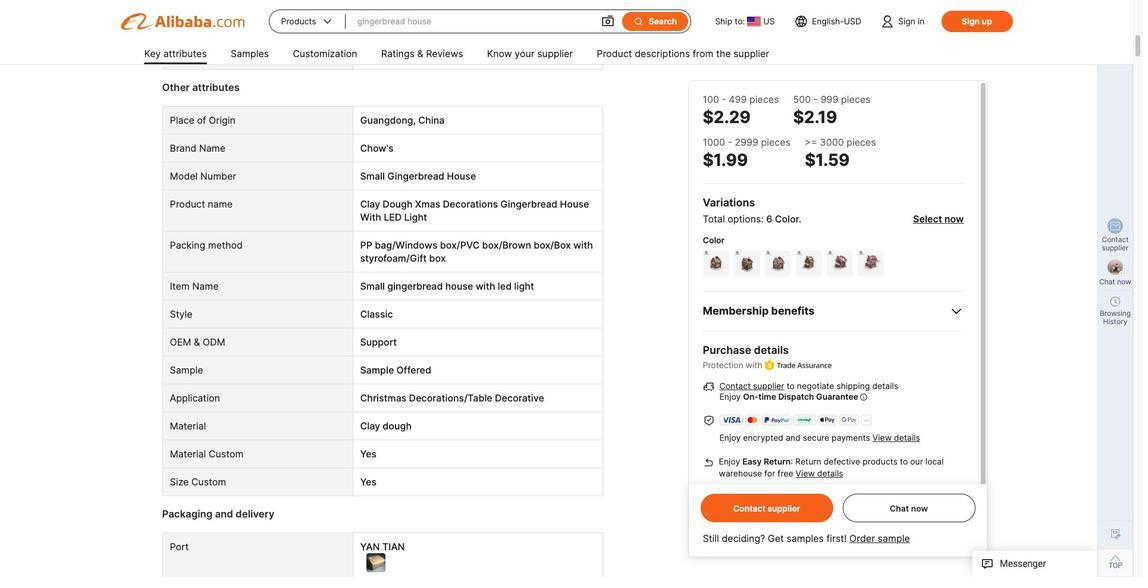 Task type: locate. For each thing, give the bounding box(es) containing it.
the
[[716, 48, 731, 59]]

dough down christmas
[[383, 420, 412, 432]]

0 vertical spatial chat now
[[1099, 277, 1132, 286]]

details up our
[[894, 433, 920, 443]]

100
[[703, 93, 719, 105]]

2 vertical spatial now
[[911, 503, 928, 513]]

different
[[360, 22, 400, 34]]

0 vertical spatial gingerbread
[[387, 170, 444, 182]]

1 vertical spatial enjoy
[[720, 433, 741, 443]]

1 vertical spatial yes
[[360, 476, 377, 488]]

size up key attributes
[[170, 22, 189, 34]]

house
[[447, 170, 476, 182], [560, 198, 589, 210]]

& right ratings at the top left of the page
[[417, 48, 423, 59]]

now right select
[[945, 213, 964, 225]]

view
[[873, 433, 892, 443], [796, 468, 815, 478]]

supplier
[[537, 48, 573, 59], [734, 48, 769, 59], [1102, 243, 1129, 252], [753, 381, 784, 391], [768, 503, 800, 513]]

size
[[170, 22, 189, 34], [170, 476, 189, 488]]

1 vertical spatial view
[[796, 468, 815, 478]]

decorations/table
[[409, 392, 492, 404]]

2 sample from the left
[[360, 364, 394, 376]]

place
[[170, 114, 194, 126]]

1 horizontal spatial sample
[[360, 364, 394, 376]]

small down chow's
[[360, 170, 385, 182]]

tian
[[382, 541, 405, 553]]

0 vertical spatial material
[[170, 50, 206, 62]]

yan tian
[[360, 541, 405, 553]]

- right 500
[[814, 93, 818, 105]]

custom up size custom
[[209, 448, 244, 460]]

with
[[574, 239, 593, 251], [476, 280, 495, 292], [746, 360, 763, 370]]

with left led at the left of the page
[[476, 280, 495, 292]]

0 horizontal spatial contact supplier
[[733, 503, 800, 513]]

view right 'free'
[[796, 468, 815, 478]]

0 vertical spatial custom
[[209, 448, 244, 460]]

negotiate
[[797, 381, 834, 391]]

0 vertical spatial dough
[[383, 50, 412, 62]]

small up classic at the left bottom of page
[[360, 280, 385, 292]]

pieces
[[750, 93, 779, 105], [841, 93, 871, 105], [761, 136, 791, 148], [847, 136, 876, 148]]

for
[[765, 468, 775, 478]]

- inside the 500 - 999 pieces $2.19
[[814, 93, 818, 105]]

1 sample from the left
[[170, 364, 203, 376]]

sample
[[878, 532, 910, 544]]

return
[[764, 456, 791, 467], [795, 456, 821, 467]]

box/box
[[534, 239, 571, 251]]

2 clay from the top
[[360, 198, 380, 210]]

pieces inside the 500 - 999 pieces $2.19
[[841, 93, 871, 105]]

with right "box/box"
[[574, 239, 593, 251]]

2 vertical spatial clay
[[360, 420, 380, 432]]

product for product descriptions from the supplier
[[597, 48, 632, 59]]

0 vertical spatial clay dough
[[360, 50, 412, 62]]

house up decorations
[[447, 170, 476, 182]]

1 size from the top
[[170, 22, 189, 34]]

chat
[[1099, 277, 1115, 286], [890, 503, 909, 513]]

shipping
[[837, 381, 870, 391]]

>= 3000 pieces $1.59
[[805, 136, 876, 170]]

0 horizontal spatial gingerbread
[[387, 170, 444, 182]]

1 vertical spatial name
[[192, 280, 219, 292]]

1 horizontal spatial color
[[775, 213, 799, 225]]

pieces right the 499
[[750, 93, 779, 105]]

secure
[[803, 433, 829, 443]]

0 horizontal spatial &
[[194, 336, 200, 348]]

pp bag/windows box/pvc box/brown box/box with styrofoam/gift box
[[360, 239, 593, 264]]

sample down oem
[[170, 364, 203, 376]]

order sample link
[[850, 532, 910, 544]]

0 horizontal spatial with
[[476, 280, 495, 292]]

2 clay dough from the top
[[360, 420, 412, 432]]

clay down christmas
[[360, 420, 380, 432]]

ship to:
[[715, 16, 745, 26]]

samples link
[[231, 43, 269, 67]]

0 vertical spatial size
[[170, 22, 189, 34]]

size up packaging
[[170, 476, 189, 488]]

from
[[693, 48, 714, 59]]

xmas
[[415, 198, 440, 210]]

gingerbread up xmas
[[387, 170, 444, 182]]

pieces inside the 100 - 499 pieces $2.29
[[750, 93, 779, 105]]

contact supplier to negotiate shipping details
[[720, 381, 898, 391]]

material custom
[[170, 448, 244, 460]]

1 vertical spatial &
[[194, 336, 200, 348]]

0 horizontal spatial -
[[722, 93, 726, 105]]

item
[[170, 280, 190, 292]]

now down our
[[911, 503, 928, 513]]

your
[[515, 48, 535, 59]]

2 yes from the top
[[360, 476, 377, 488]]

yes
[[360, 448, 377, 460], [360, 476, 377, 488]]

color down total
[[703, 235, 725, 245]]

1 vertical spatial clay dough
[[360, 420, 412, 432]]

enjoy for enjoy encrypted and secure payments view details
[[720, 433, 741, 443]]

clay dough down christmas
[[360, 420, 412, 432]]

local
[[926, 456, 944, 467]]

0 horizontal spatial view
[[796, 468, 815, 478]]

sample offered
[[360, 364, 431, 376]]

0 horizontal spatial sample
[[170, 364, 203, 376]]

to up enjoy on-time dispatch guarantee at right
[[787, 381, 795, 391]]

place of origin
[[170, 114, 236, 126]]

attributes inside 'link'
[[163, 48, 207, 59]]

english-
[[812, 16, 844, 26]]

1 vertical spatial product
[[170, 198, 205, 210]]

name right item
[[192, 280, 219, 292]]

$2.29
[[703, 107, 751, 127]]

small for small gingerbread house
[[360, 170, 385, 182]]

1 vertical spatial custom
[[191, 476, 226, 488]]

benefits
[[771, 305, 815, 317]]

other attributes
[[162, 82, 240, 94]]

decorative
[[495, 392, 544, 404]]

0 vertical spatial product
[[597, 48, 632, 59]]

sign for sign up
[[962, 16, 980, 26]]

product down 
[[597, 48, 632, 59]]

and left 'secure'
[[786, 433, 801, 443]]

1 vertical spatial and
[[786, 433, 801, 443]]

1 horizontal spatial house
[[560, 198, 589, 210]]

clay left ratings at the top left of the page
[[360, 50, 380, 62]]

clay dough
[[360, 50, 412, 62], [360, 420, 412, 432]]

enjoy left on-
[[720, 392, 741, 402]]

clay up with
[[360, 198, 380, 210]]

custom for material custom
[[209, 448, 244, 460]]

1 return from the left
[[764, 456, 791, 467]]

$2.19
[[793, 107, 837, 127]]

1 small from the top
[[360, 170, 385, 182]]

1 horizontal spatial with
[[574, 239, 593, 251]]

0 vertical spatial clay
[[360, 50, 380, 62]]

and up reviews
[[438, 22, 455, 34]]

1 vertical spatial chat
[[890, 503, 909, 513]]

and left delivery
[[215, 508, 233, 520]]

return up for
[[764, 456, 791, 467]]

custom for size custom
[[191, 476, 226, 488]]

1 vertical spatial contact
[[720, 381, 751, 391]]

1 horizontal spatial gingerbread
[[501, 198, 558, 210]]

sign left "in"
[[898, 16, 916, 26]]

3 clay from the top
[[360, 420, 380, 432]]

gingerbread house text field
[[357, 11, 589, 32]]

sign up
[[962, 16, 992, 26]]

- right the 1000
[[728, 136, 732, 148]]

1 vertical spatial clay
[[360, 198, 380, 210]]

2 size from the top
[[170, 476, 189, 488]]

get
[[768, 532, 784, 544]]

0 vertical spatial &
[[417, 48, 423, 59]]

0 vertical spatial contact supplier
[[1102, 235, 1129, 252]]

1 clay dough from the top
[[360, 50, 412, 62]]

dough down different
[[383, 50, 412, 62]]

usd
[[844, 16, 862, 26]]

1 vertical spatial small
[[360, 280, 385, 292]]

view up the products
[[873, 433, 892, 443]]

custom down material custom on the left of the page
[[191, 476, 226, 488]]

us
[[764, 16, 775, 26]]

999
[[821, 93, 839, 105]]

2 vertical spatial with
[[746, 360, 763, 370]]

.
[[799, 213, 802, 225]]

sign
[[898, 16, 916, 26], [962, 16, 980, 26]]

pieces right 999
[[841, 93, 871, 105]]

0 vertical spatial now
[[945, 213, 964, 225]]

chat up sample
[[890, 503, 909, 513]]

1 clay from the top
[[360, 50, 380, 62]]

sample down support
[[360, 364, 394, 376]]

chat up 'browsing'
[[1099, 277, 1115, 286]]

now up 'browsing'
[[1117, 277, 1132, 286]]

enjoy up warehouse
[[719, 456, 740, 467]]

product descriptions from the supplier link
[[597, 43, 769, 67]]

pieces for $2.29
[[750, 93, 779, 105]]

pieces right the 3000
[[847, 136, 876, 148]]

ratings & reviews link
[[381, 43, 463, 67]]

protection
[[703, 360, 743, 370]]

color right "6"
[[775, 213, 799, 225]]

1 material from the top
[[170, 50, 206, 62]]

1 horizontal spatial -
[[728, 136, 732, 148]]

0 vertical spatial yes
[[360, 448, 377, 460]]

0 horizontal spatial sign
[[898, 16, 916, 26]]

0 vertical spatial house
[[447, 170, 476, 182]]

model number
[[170, 170, 236, 182]]

0 horizontal spatial now
[[911, 503, 928, 513]]

and for different
[[438, 22, 455, 34]]

now for chat now button
[[911, 503, 928, 513]]

-
[[722, 93, 726, 105], [814, 93, 818, 105], [728, 136, 732, 148]]

1 vertical spatial attributes
[[192, 82, 240, 94]]

1 horizontal spatial &
[[417, 48, 423, 59]]

0 vertical spatial name
[[199, 142, 225, 154]]

on-
[[743, 392, 759, 402]]

sign for sign in
[[898, 16, 916, 26]]

499
[[729, 93, 747, 105]]

2 horizontal spatial now
[[1117, 277, 1132, 286]]

brand
[[170, 142, 196, 154]]

: return defective products to our local warehouse for free
[[719, 456, 944, 478]]

1 horizontal spatial product
[[597, 48, 632, 59]]

1 horizontal spatial return
[[795, 456, 821, 467]]

products
[[281, 16, 316, 26]]

0 vertical spatial to
[[787, 381, 795, 391]]

enjoy for enjoy easy return
[[719, 456, 740, 467]]

>=
[[805, 136, 817, 148]]

pieces for $1.99
[[761, 136, 791, 148]]

0 vertical spatial chat
[[1099, 277, 1115, 286]]

1 horizontal spatial sign
[[962, 16, 980, 26]]

- inside the 100 - 499 pieces $2.29
[[722, 93, 726, 105]]

purchase
[[703, 344, 751, 356]]

attributes right key
[[163, 48, 207, 59]]

0 horizontal spatial to
[[787, 381, 795, 391]]

pieces inside 1000 - 2999 pieces $1.99
[[761, 136, 791, 148]]

0 horizontal spatial return
[[764, 456, 791, 467]]

- for $2.19
[[814, 93, 818, 105]]

defective
[[824, 456, 860, 467]]

chat now up 'browsing'
[[1099, 277, 1132, 286]]

- right 100 at top
[[722, 93, 726, 105]]

0 vertical spatial small
[[360, 170, 385, 182]]

material up other
[[170, 50, 206, 62]]

2 vertical spatial enjoy
[[719, 456, 740, 467]]

house up "box/box"
[[560, 198, 589, 210]]

1 horizontal spatial chat
[[1099, 277, 1115, 286]]

browsing history
[[1100, 309, 1131, 326]]

attributes
[[163, 48, 207, 59], [192, 82, 240, 94]]

to left our
[[900, 456, 908, 467]]

0 vertical spatial view
[[873, 433, 892, 443]]

with down purchase details
[[746, 360, 763, 370]]

attributes for key attributes
[[163, 48, 207, 59]]

details down membership benefits
[[754, 344, 789, 356]]

0 vertical spatial enjoy
[[720, 392, 741, 402]]

1 horizontal spatial and
[[438, 22, 455, 34]]

1 vertical spatial with
[[476, 280, 495, 292]]

1 vertical spatial size
[[170, 476, 189, 488]]

1 vertical spatial dough
[[383, 420, 412, 432]]

1 vertical spatial color
[[703, 235, 725, 245]]

1 sign from the left
[[898, 16, 916, 26]]

0 vertical spatial color
[[775, 213, 799, 225]]

& for ratings
[[417, 48, 423, 59]]

chat now up sample
[[890, 503, 928, 513]]

0 horizontal spatial chat now
[[890, 503, 928, 513]]

0 horizontal spatial product
[[170, 198, 205, 210]]

- inside 1000 - 2999 pieces $1.99
[[728, 136, 732, 148]]

& right oem
[[194, 336, 200, 348]]

1 vertical spatial house
[[560, 198, 589, 210]]

1 vertical spatial to
[[900, 456, 908, 467]]

- for $2.29
[[722, 93, 726, 105]]

2 horizontal spatial and
[[786, 433, 801, 443]]

christmas
[[360, 392, 407, 404]]

2 horizontal spatial -
[[814, 93, 818, 105]]

2 vertical spatial and
[[215, 508, 233, 520]]

pieces for $2.19
[[841, 93, 871, 105]]

attributes up origin
[[192, 82, 240, 94]]

origin
[[209, 114, 236, 126]]

contact supplier
[[1102, 235, 1129, 252], [733, 503, 800, 513]]

0 vertical spatial and
[[438, 22, 455, 34]]

product down "model"
[[170, 198, 205, 210]]

enjoy encrypted and secure payments view details
[[720, 433, 920, 443]]

details
[[754, 344, 789, 356], [872, 381, 898, 391], [894, 433, 920, 443], [817, 468, 843, 478]]

2 return from the left
[[795, 456, 821, 467]]

to:
[[735, 16, 745, 26]]

enjoy easy return
[[719, 456, 791, 467]]

1 horizontal spatial to
[[900, 456, 908, 467]]

light
[[404, 211, 427, 223]]

material up size custom
[[170, 448, 206, 460]]

box/brown
[[482, 239, 531, 251]]

1 horizontal spatial chat now
[[1099, 277, 1132, 286]]

name up 'number'
[[199, 142, 225, 154]]

2 small from the top
[[360, 280, 385, 292]]

1 vertical spatial material
[[170, 420, 206, 432]]

pieces right 2999
[[761, 136, 791, 148]]

0 vertical spatial attributes
[[163, 48, 207, 59]]

1 yes from the top
[[360, 448, 377, 460]]

pp
[[360, 239, 372, 251]]

2 sign from the left
[[962, 16, 980, 26]]

material down application
[[170, 420, 206, 432]]

return inside : return defective products to our local warehouse for free
[[795, 456, 821, 467]]

descriptions
[[635, 48, 690, 59]]

2 vertical spatial material
[[170, 448, 206, 460]]

gingerbread up box/brown
[[501, 198, 558, 210]]

1 vertical spatial gingerbread
[[501, 198, 558, 210]]

clay dough down different
[[360, 50, 412, 62]]

0 vertical spatial with
[[574, 239, 593, 251]]

know your supplier
[[487, 48, 573, 59]]

chat now button
[[890, 503, 928, 513]]

enjoy left the "encrypted"
[[720, 433, 741, 443]]

english-usd
[[812, 16, 862, 26]]

sign left up
[[962, 16, 980, 26]]

1 horizontal spatial now
[[945, 213, 964, 225]]

return up view details
[[795, 456, 821, 467]]

oem & odm
[[170, 336, 225, 348]]



Task type: vqa. For each thing, say whether or not it's contained in the screenshot.
Name to the top
yes



Task type: describe. For each thing, give the bounding box(es) containing it.
 search
[[633, 16, 677, 27]]

of
[[197, 114, 206, 126]]

bag/windows
[[375, 239, 438, 251]]

3 material from the top
[[170, 448, 206, 460]]

1 vertical spatial contact supplier
[[733, 503, 800, 513]]

different
[[458, 22, 497, 34]]

& for oem
[[194, 336, 200, 348]]

christmas decorations/table decorative
[[360, 392, 544, 404]]

2 vertical spatial contact
[[733, 503, 766, 513]]

classic
[[360, 308, 393, 320]]

1 horizontal spatial contact supplier
[[1102, 235, 1129, 252]]

protection with
[[703, 360, 763, 370]]

select
[[913, 213, 942, 225]]

free
[[778, 468, 793, 478]]

yes for material custom
[[360, 448, 377, 460]]

item name
[[170, 280, 219, 292]]

name for brand name
[[199, 142, 225, 154]]

0 horizontal spatial chat
[[890, 503, 909, 513]]

packaging
[[162, 508, 213, 520]]

easy
[[743, 456, 762, 467]]

customization
[[293, 48, 357, 59]]

variations
[[703, 196, 755, 209]]

order
[[850, 532, 875, 544]]

details right shipping
[[872, 381, 898, 391]]

gingerbread inside clay dough xmas decorations gingerbread house with led light
[[501, 198, 558, 210]]

sample for sample offered
[[360, 364, 394, 376]]

and for secure
[[786, 433, 801, 443]]

product name
[[170, 198, 233, 210]]

2 material from the top
[[170, 420, 206, 432]]

sign in
[[898, 16, 925, 26]]

model
[[170, 170, 198, 182]]

ratings
[[381, 48, 415, 59]]

size for size
[[170, 22, 189, 34]]

membership
[[703, 305, 769, 317]]

box/pvc
[[440, 239, 480, 251]]

key
[[144, 48, 161, 59]]

house inside clay dough xmas decorations gingerbread house with led light
[[560, 198, 589, 210]]

1 vertical spatial now
[[1117, 277, 1132, 286]]

box
[[429, 252, 446, 264]]

0 vertical spatial contact
[[1102, 235, 1129, 244]]


[[601, 14, 615, 29]]

different models and different sizes
[[360, 22, 523, 34]]

3000
[[820, 136, 844, 148]]

···
[[864, 417, 869, 425]]

attributes for other attributes
[[192, 82, 240, 94]]

6
[[766, 213, 773, 225]]

to inside : return defective products to our local warehouse for free
[[900, 456, 908, 467]]

products 
[[281, 15, 334, 27]]

dough
[[383, 198, 413, 210]]

gingerbread
[[387, 280, 443, 292]]

other
[[162, 82, 190, 94]]

name for item name
[[192, 280, 219, 292]]

0 horizontal spatial and
[[215, 508, 233, 520]]

pieces inside >= 3000 pieces $1.59
[[847, 136, 876, 148]]

details down defective
[[817, 468, 843, 478]]

500 - 999 pieces $2.19
[[793, 93, 871, 127]]

size for size custom
[[170, 476, 189, 488]]

models
[[403, 22, 436, 34]]

packing method
[[170, 239, 243, 251]]

product for product name
[[170, 198, 205, 210]]

time
[[759, 392, 776, 402]]

prompt image
[[860, 392, 867, 403]]

name
[[208, 198, 233, 210]]

small for small gingerbread house with led light
[[360, 280, 385, 292]]

light
[[514, 280, 534, 292]]

chow's
[[360, 142, 394, 154]]

0 horizontal spatial house
[[447, 170, 476, 182]]

$1.59
[[805, 150, 850, 170]]

key attributes link
[[144, 43, 207, 67]]

method
[[208, 239, 243, 251]]

first!
[[827, 532, 847, 544]]

size custom
[[170, 476, 226, 488]]

clay inside clay dough xmas decorations gingerbread house with led light
[[360, 198, 380, 210]]

1 dough from the top
[[383, 50, 412, 62]]

products
[[863, 456, 898, 467]]

style
[[170, 308, 192, 320]]

total options: 6 color .
[[703, 213, 802, 225]]

1 horizontal spatial view
[[873, 433, 892, 443]]

customization link
[[293, 43, 357, 67]]

yes for size custom
[[360, 476, 377, 488]]

browsing
[[1100, 309, 1131, 318]]

sample for sample
[[170, 364, 203, 376]]

:
[[791, 456, 793, 467]]

view details
[[796, 468, 843, 478]]

500
[[793, 93, 811, 105]]

decorations
[[443, 198, 498, 210]]

offered
[[397, 364, 431, 376]]

yan
[[360, 541, 380, 553]]

still
[[703, 532, 719, 544]]

application
[[170, 392, 220, 404]]

brand name
[[170, 142, 225, 154]]

2 horizontal spatial with
[[746, 360, 763, 370]]

now for select now link
[[945, 213, 964, 225]]

delivery
[[236, 508, 274, 520]]

small gingerbread house
[[360, 170, 476, 182]]

$1.99
[[703, 150, 748, 170]]

guarantee
[[816, 392, 859, 402]]

samples
[[231, 48, 269, 59]]

history
[[1103, 317, 1128, 326]]

0 horizontal spatial color
[[703, 235, 725, 245]]

select now
[[913, 213, 964, 225]]

led
[[384, 211, 402, 223]]

with inside pp bag/windows box/pvc box/brown box/box with styrofoam/gift box
[[574, 239, 593, 251]]

sizes
[[500, 22, 523, 34]]

oem
[[170, 336, 191, 348]]

1 vertical spatial chat now
[[890, 503, 928, 513]]

- for $1.99
[[728, 136, 732, 148]]

clay dough xmas decorations gingerbread house with led light
[[360, 198, 589, 223]]

enjoy for enjoy on-time dispatch guarantee
[[720, 392, 741, 402]]

2 dough from the top
[[383, 420, 412, 432]]

know
[[487, 48, 512, 59]]

with
[[360, 211, 381, 223]]

enjoy on-time dispatch guarantee
[[720, 392, 859, 402]]

samples
[[787, 532, 824, 544]]



